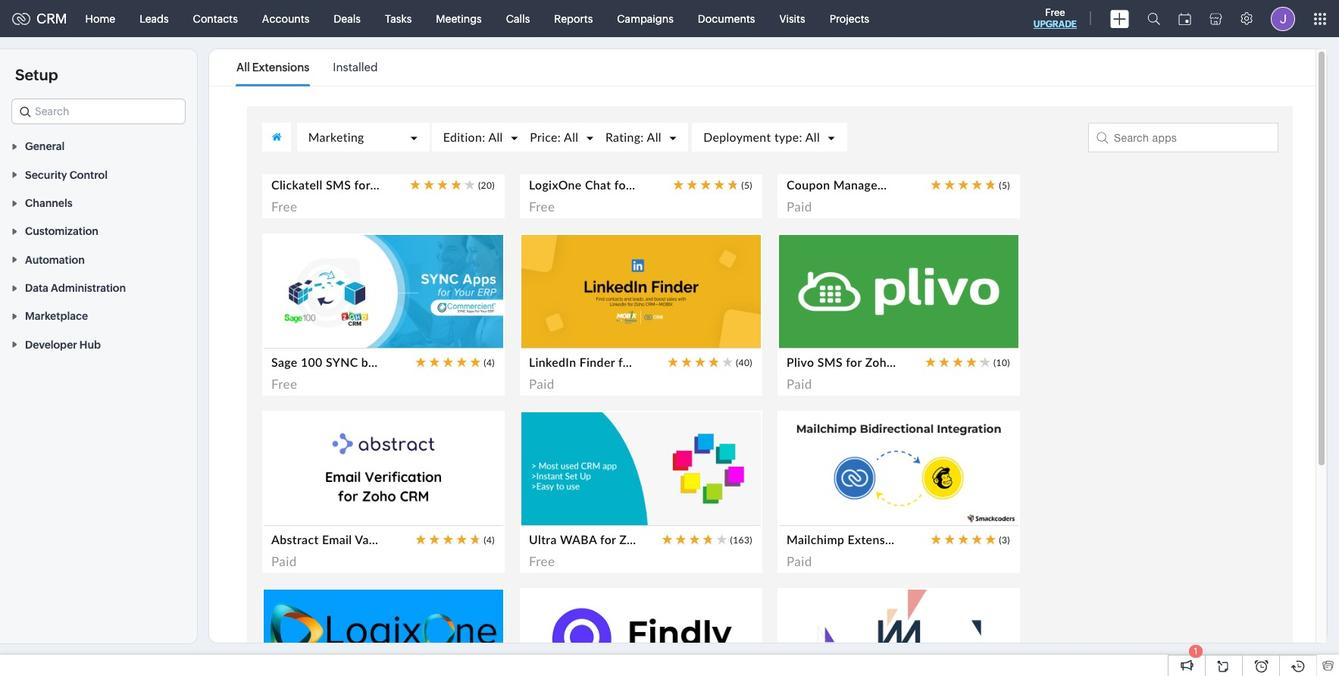 Task type: locate. For each thing, give the bounding box(es) containing it.
1
[[1195, 647, 1198, 656]]

developer hub
[[25, 339, 101, 351]]

developer
[[25, 339, 77, 351]]

installed
[[333, 61, 378, 74]]

marketplace
[[25, 310, 88, 323]]

setup
[[15, 66, 58, 83]]

projects
[[830, 13, 870, 25]]

general
[[25, 141, 65, 153]]

installed link
[[333, 50, 378, 85]]

meetings link
[[424, 0, 494, 37]]

accounts
[[262, 13, 310, 25]]

marketplace button
[[0, 302, 197, 330]]

documents link
[[686, 0, 768, 37]]

campaigns link
[[605, 0, 686, 37]]

extensions
[[252, 61, 310, 74]]

automation
[[25, 254, 85, 266]]

general button
[[0, 132, 197, 160]]

tasks link
[[373, 0, 424, 37]]

search image
[[1148, 12, 1161, 25]]

create menu element
[[1102, 0, 1139, 37]]

crm
[[36, 11, 67, 27]]

all extensions link
[[237, 50, 310, 85]]

visits
[[780, 13, 806, 25]]

leads
[[140, 13, 169, 25]]

channels button
[[0, 189, 197, 217]]

calls link
[[494, 0, 542, 37]]

hub
[[79, 339, 101, 351]]

meetings
[[436, 13, 482, 25]]

channels
[[25, 197, 73, 209]]

data administration button
[[0, 273, 197, 302]]

Search text field
[[12, 99, 185, 124]]

None field
[[11, 99, 186, 124]]

accounts link
[[250, 0, 322, 37]]

all extensions
[[237, 61, 310, 74]]

automation button
[[0, 245, 197, 273]]

customization button
[[0, 217, 197, 245]]

profile image
[[1271, 6, 1296, 31]]

developer hub button
[[0, 330, 197, 358]]

contacts link
[[181, 0, 250, 37]]



Task type: vqa. For each thing, say whether or not it's contained in the screenshot.
the data administration
yes



Task type: describe. For each thing, give the bounding box(es) containing it.
deals
[[334, 13, 361, 25]]

calls
[[506, 13, 530, 25]]

security
[[25, 169, 67, 181]]

data
[[25, 282, 48, 294]]

all
[[237, 61, 250, 74]]

security control button
[[0, 160, 197, 189]]

home link
[[73, 0, 127, 37]]

leads link
[[127, 0, 181, 37]]

free
[[1046, 7, 1066, 18]]

reports
[[554, 13, 593, 25]]

visits link
[[768, 0, 818, 37]]

create menu image
[[1111, 9, 1130, 28]]

control
[[69, 169, 108, 181]]

administration
[[51, 282, 126, 294]]

campaigns
[[617, 13, 674, 25]]

contacts
[[193, 13, 238, 25]]

search element
[[1139, 0, 1170, 37]]

logo image
[[12, 13, 30, 25]]

tasks
[[385, 13, 412, 25]]

upgrade
[[1034, 19, 1077, 30]]

documents
[[698, 13, 755, 25]]

customization
[[25, 225, 99, 238]]

projects link
[[818, 0, 882, 37]]

deals link
[[322, 0, 373, 37]]

free upgrade
[[1034, 7, 1077, 30]]

security control
[[25, 169, 108, 181]]

profile element
[[1262, 0, 1305, 37]]

calendar image
[[1179, 13, 1192, 25]]

home
[[85, 13, 115, 25]]

reports link
[[542, 0, 605, 37]]

crm link
[[12, 11, 67, 27]]

data administration
[[25, 282, 126, 294]]



